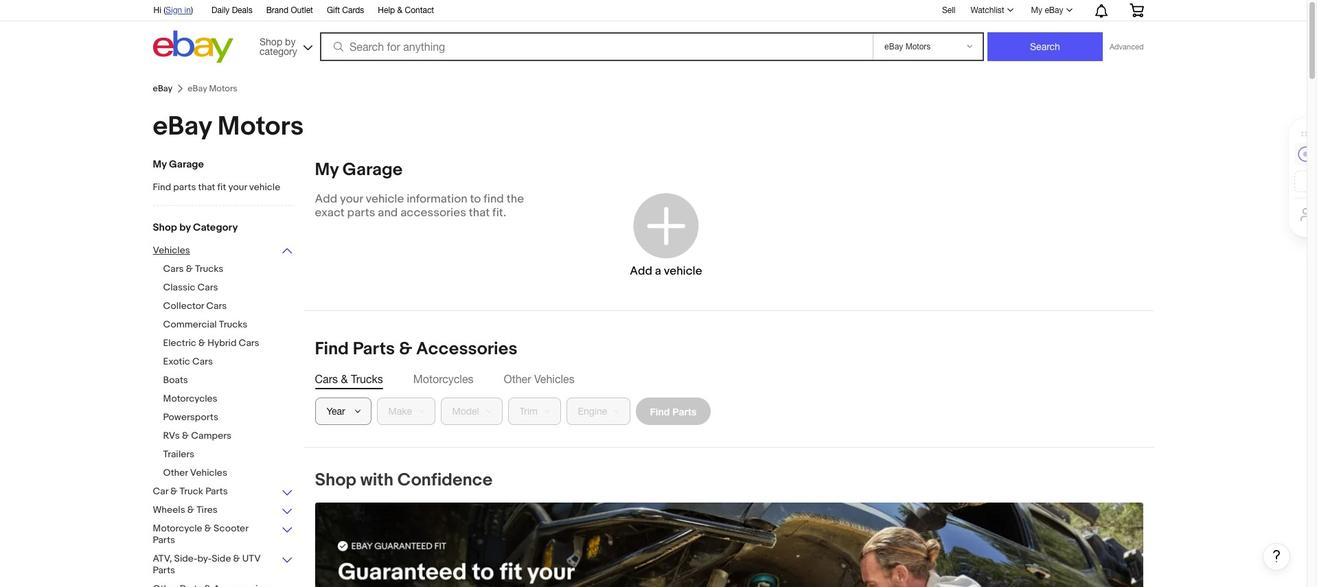 Task type: vqa. For each thing, say whether or not it's contained in the screenshot.
"FREE"
no



Task type: describe. For each thing, give the bounding box(es) containing it.
add your vehicle information to find the exact parts and accessories that fit.
[[315, 192, 524, 220]]

powersports link
[[163, 412, 304, 425]]

guaranteed to fit your ride, every time image
[[315, 503, 1144, 588]]

my ebay link
[[1024, 2, 1079, 19]]

side-
[[174, 553, 198, 565]]

information
[[407, 192, 468, 206]]

vehicles button
[[153, 245, 294, 258]]

motorcycle
[[153, 523, 202, 535]]

exotic
[[163, 356, 190, 368]]

ebay link
[[153, 83, 173, 94]]

help, opens dialogs image
[[1271, 550, 1284, 563]]

vehicle inside find parts that fit your vehicle link
[[249, 181, 280, 193]]

motors
[[218, 111, 304, 143]]

hi
[[154, 5, 161, 15]]

my inside account navigation
[[1032, 5, 1043, 15]]

confidence
[[398, 470, 493, 491]]

find parts & accessories
[[315, 339, 518, 360]]

(
[[164, 5, 166, 15]]

electric
[[163, 337, 196, 349]]

to
[[470, 192, 481, 206]]

help
[[378, 5, 395, 15]]

exact
[[315, 206, 345, 220]]

exotic cars link
[[163, 356, 304, 369]]

2 vertical spatial vehicles
[[190, 467, 227, 479]]

find parts button
[[636, 398, 711, 425]]

shop by category
[[260, 36, 297, 57]]

ebay motors
[[153, 111, 304, 143]]

scooter
[[214, 523, 248, 535]]

accessories
[[401, 206, 466, 220]]

your inside find parts that fit your vehicle link
[[228, 181, 247, 193]]

tab list inside 'ebay motors' main content
[[315, 372, 1144, 387]]

trailers link
[[163, 449, 304, 462]]

category
[[193, 221, 238, 234]]

atv, side-by-side & utv parts button
[[153, 553, 294, 578]]

classic cars link
[[163, 282, 304, 295]]

shop for shop with confidence
[[315, 470, 357, 491]]

& inside the help & contact link
[[398, 5, 403, 15]]

my ebay
[[1032, 5, 1064, 15]]

wheels
[[153, 504, 185, 516]]

motorcycles link
[[163, 393, 304, 406]]

hi ( sign in )
[[154, 5, 193, 15]]

brand
[[266, 5, 289, 15]]

add a vehicle image
[[630, 189, 703, 261]]

commercial trucks link
[[163, 319, 304, 332]]

cars & trucks
[[315, 373, 383, 385]]

vehicle for add a vehicle
[[664, 264, 703, 278]]

vehicles cars & trucks classic cars collector cars commercial trucks electric & hybrid cars exotic cars boats motorcycles powersports rvs & campers trailers other vehicles car & truck parts wheels & tires motorcycle & scooter parts atv, side-by-side & utv parts
[[153, 245, 261, 577]]

help & contact
[[378, 5, 434, 15]]

by for category
[[285, 36, 296, 47]]

find for find parts
[[650, 406, 670, 417]]

shop for shop by category
[[153, 221, 177, 234]]

add a vehicle
[[630, 264, 703, 278]]

rvs & campers link
[[163, 430, 304, 443]]

truck
[[180, 486, 203, 497]]

category
[[260, 46, 297, 57]]

account navigation
[[146, 0, 1155, 21]]

)
[[191, 5, 193, 15]]

find parts that fit your vehicle link
[[153, 181, 294, 194]]

shop by category
[[153, 221, 238, 234]]

none submit inside shop by category banner
[[988, 32, 1104, 61]]

commercial
[[163, 319, 217, 331]]

fit
[[218, 181, 226, 193]]

other vehicles
[[504, 373, 575, 385]]

ebay inside account navigation
[[1045, 5, 1064, 15]]

gift cards
[[327, 5, 364, 15]]

shop with confidence
[[315, 470, 493, 491]]

vehicle for add your vehicle information to find the exact parts and accessories that fit.
[[366, 192, 404, 206]]

a
[[655, 264, 662, 278]]

trucks inside tab list
[[351, 373, 383, 385]]

add for add your vehicle information to find the exact parts and accessories that fit.
[[315, 192, 338, 206]]

side
[[212, 553, 231, 565]]

Search for anything text field
[[322, 34, 871, 60]]

with
[[361, 470, 394, 491]]

1 horizontal spatial my garage
[[315, 159, 403, 181]]

gift cards link
[[327, 3, 364, 19]]

0 horizontal spatial garage
[[169, 158, 204, 171]]

hybrid
[[208, 337, 237, 349]]

that inside add your vehicle information to find the exact parts and accessories that fit.
[[469, 206, 490, 220]]

powersports
[[163, 412, 219, 423]]

cards
[[342, 5, 364, 15]]

rvs
[[163, 430, 180, 442]]

add for add a vehicle
[[630, 264, 653, 278]]

outlet
[[291, 5, 313, 15]]

utv
[[242, 553, 261, 565]]

other inside tab list
[[504, 373, 532, 385]]

find parts
[[650, 406, 697, 417]]

add a vehicle button
[[581, 173, 752, 297]]

0 vertical spatial that
[[198, 181, 215, 193]]

deals
[[232, 5, 253, 15]]

by for category
[[179, 221, 191, 234]]

advanced link
[[1104, 33, 1151, 60]]

shop by category button
[[254, 31, 315, 60]]

ebay for ebay motors
[[153, 111, 212, 143]]

wheels & tires button
[[153, 504, 294, 517]]



Task type: locate. For each thing, give the bounding box(es) containing it.
0 horizontal spatial shop
[[153, 221, 177, 234]]

1 vertical spatial other
[[163, 467, 188, 479]]

by
[[285, 36, 296, 47], [179, 221, 191, 234]]

find
[[484, 192, 504, 206]]

1 vertical spatial find
[[315, 339, 349, 360]]

by inside shop by category
[[285, 36, 296, 47]]

advanced
[[1110, 43, 1144, 51]]

1 horizontal spatial parts
[[347, 206, 376, 220]]

2 vertical spatial find
[[650, 406, 670, 417]]

ebay for ebay
[[153, 83, 173, 94]]

sign
[[166, 5, 182, 15]]

0 vertical spatial other
[[504, 373, 532, 385]]

daily deals
[[212, 5, 253, 15]]

classic
[[163, 282, 195, 293]]

2 vertical spatial ebay
[[153, 111, 212, 143]]

add inside button
[[630, 264, 653, 278]]

contact
[[405, 5, 434, 15]]

vehicle left information in the top left of the page
[[366, 192, 404, 206]]

by inside 'ebay motors' main content
[[179, 221, 191, 234]]

1 horizontal spatial that
[[469, 206, 490, 220]]

your left 'and'
[[340, 192, 363, 206]]

brand outlet link
[[266, 3, 313, 19]]

sell
[[943, 5, 956, 15]]

accessories
[[416, 339, 518, 360]]

motorcycles up the powersports
[[163, 393, 218, 405]]

0 vertical spatial by
[[285, 36, 296, 47]]

my garage up find parts that fit your vehicle
[[153, 158, 204, 171]]

2 horizontal spatial vehicle
[[664, 264, 703, 278]]

0 horizontal spatial by
[[179, 221, 191, 234]]

the
[[507, 192, 524, 206]]

1 vertical spatial trucks
[[219, 319, 248, 331]]

parts inside find parts that fit your vehicle link
[[173, 181, 196, 193]]

1 vertical spatial vehicles
[[535, 373, 575, 385]]

find inside 'button'
[[650, 406, 670, 417]]

sign in link
[[166, 5, 191, 15]]

shop by category banner
[[146, 0, 1155, 67]]

parts inside add your vehicle information to find the exact parts and accessories that fit.
[[347, 206, 376, 220]]

tab list
[[315, 372, 1144, 387]]

1 vertical spatial motorcycles
[[163, 393, 218, 405]]

vehicle inside add a vehicle button
[[664, 264, 703, 278]]

1 horizontal spatial my
[[315, 159, 339, 181]]

other vehicles link
[[163, 467, 304, 480]]

shop left 'with'
[[315, 470, 357, 491]]

vehicle inside add your vehicle information to find the exact parts and accessories that fit.
[[366, 192, 404, 206]]

1 horizontal spatial by
[[285, 36, 296, 47]]

help & contact link
[[378, 3, 434, 19]]

that left fit.
[[469, 206, 490, 220]]

by left category
[[179, 221, 191, 234]]

0 horizontal spatial vehicle
[[249, 181, 280, 193]]

add
[[315, 192, 338, 206], [630, 264, 653, 278]]

campers
[[191, 430, 232, 442]]

other down accessories
[[504, 373, 532, 385]]

1 vertical spatial that
[[469, 206, 490, 220]]

1 vertical spatial parts
[[347, 206, 376, 220]]

my garage
[[153, 158, 204, 171], [315, 159, 403, 181]]

2 horizontal spatial shop
[[315, 470, 357, 491]]

boats link
[[163, 374, 304, 388]]

electric & hybrid cars link
[[163, 337, 304, 350]]

other inside vehicles cars & trucks classic cars collector cars commercial trucks electric & hybrid cars exotic cars boats motorcycles powersports rvs & campers trailers other vehicles car & truck parts wheels & tires motorcycle & scooter parts atv, side-by-side & utv parts
[[163, 467, 188, 479]]

trailers
[[163, 449, 195, 460]]

find parts that fit your vehicle
[[153, 181, 280, 193]]

0 horizontal spatial other
[[163, 467, 188, 479]]

0 vertical spatial motorcycles
[[414, 373, 474, 385]]

my up find parts that fit your vehicle
[[153, 158, 167, 171]]

0 horizontal spatial motorcycles
[[163, 393, 218, 405]]

none text field inside 'ebay motors' main content
[[315, 503, 1144, 588]]

trucks
[[195, 263, 224, 275], [219, 319, 248, 331], [351, 373, 383, 385]]

0 vertical spatial shop
[[260, 36, 283, 47]]

motorcycles down accessories
[[414, 373, 474, 385]]

trucks down find parts & accessories
[[351, 373, 383, 385]]

0 vertical spatial ebay
[[1045, 5, 1064, 15]]

and
[[378, 206, 398, 220]]

None text field
[[315, 503, 1144, 588]]

your right fit at the top left
[[228, 181, 247, 193]]

find for find parts & accessories
[[315, 339, 349, 360]]

vehicles
[[153, 245, 190, 256], [535, 373, 575, 385], [190, 467, 227, 479]]

0 horizontal spatial parts
[[173, 181, 196, 193]]

0 horizontal spatial your
[[228, 181, 247, 193]]

2 horizontal spatial my
[[1032, 5, 1043, 15]]

0 horizontal spatial find
[[153, 181, 171, 193]]

vehicles inside tab list
[[535, 373, 575, 385]]

1 vertical spatial shop
[[153, 221, 177, 234]]

trucks down collector cars link
[[219, 319, 248, 331]]

1 horizontal spatial find
[[315, 339, 349, 360]]

cars
[[163, 263, 184, 275], [198, 282, 218, 293], [206, 300, 227, 312], [239, 337, 259, 349], [192, 356, 213, 368], [315, 373, 338, 385]]

0 horizontal spatial my
[[153, 158, 167, 171]]

my garage up exact
[[315, 159, 403, 181]]

ebay
[[1045, 5, 1064, 15], [153, 83, 173, 94], [153, 111, 212, 143]]

parts inside 'button'
[[673, 406, 697, 417]]

shop for shop by category
[[260, 36, 283, 47]]

1 horizontal spatial other
[[504, 373, 532, 385]]

1 vertical spatial ebay
[[153, 83, 173, 94]]

collector
[[163, 300, 204, 312]]

parts left fit at the top left
[[173, 181, 196, 193]]

other down trailers
[[163, 467, 188, 479]]

1 horizontal spatial garage
[[343, 159, 403, 181]]

find
[[153, 181, 171, 193], [315, 339, 349, 360], [650, 406, 670, 417]]

&
[[398, 5, 403, 15], [186, 263, 193, 275], [199, 337, 206, 349], [399, 339, 412, 360], [341, 373, 348, 385], [182, 430, 189, 442], [171, 486, 178, 497], [187, 504, 194, 516], [205, 523, 212, 535], [233, 553, 240, 565]]

motorcycle & scooter parts button
[[153, 523, 294, 548]]

brand outlet
[[266, 5, 313, 15]]

car
[[153, 486, 168, 497]]

other
[[504, 373, 532, 385], [163, 467, 188, 479]]

1 horizontal spatial your
[[340, 192, 363, 206]]

0 horizontal spatial add
[[315, 192, 338, 206]]

0 vertical spatial add
[[315, 192, 338, 206]]

vehicle right fit at the top left
[[249, 181, 280, 193]]

1 horizontal spatial add
[[630, 264, 653, 278]]

by-
[[198, 553, 212, 565]]

add inside add your vehicle information to find the exact parts and accessories that fit.
[[315, 192, 338, 206]]

my
[[1032, 5, 1043, 15], [153, 158, 167, 171], [315, 159, 339, 181]]

vehicle
[[249, 181, 280, 193], [366, 192, 404, 206], [664, 264, 703, 278]]

1 horizontal spatial vehicle
[[366, 192, 404, 206]]

tab list containing cars & trucks
[[315, 372, 1144, 387]]

find for find parts that fit your vehicle
[[153, 181, 171, 193]]

parts
[[353, 339, 395, 360], [673, 406, 697, 417], [206, 486, 228, 497], [153, 535, 175, 546], [153, 565, 175, 577]]

tires
[[197, 504, 218, 516]]

my right watchlist link
[[1032, 5, 1043, 15]]

None submit
[[988, 32, 1104, 61]]

shop down brand
[[260, 36, 283, 47]]

trucks down vehicles dropdown button
[[195, 263, 224, 275]]

by down brand outlet 'link'
[[285, 36, 296, 47]]

add left the a
[[630, 264, 653, 278]]

garage up 'and'
[[343, 159, 403, 181]]

collector cars link
[[163, 300, 304, 313]]

vehicle right the a
[[664, 264, 703, 278]]

add left 'and'
[[315, 192, 338, 206]]

fit.
[[493, 206, 507, 220]]

boats
[[163, 374, 188, 386]]

0 vertical spatial vehicles
[[153, 245, 190, 256]]

motorcycles
[[414, 373, 474, 385], [163, 393, 218, 405]]

your inside add your vehicle information to find the exact parts and accessories that fit.
[[340, 192, 363, 206]]

motorcycles inside vehicles cars & trucks classic cars collector cars commercial trucks electric & hybrid cars exotic cars boats motorcycles powersports rvs & campers trailers other vehicles car & truck parts wheels & tires motorcycle & scooter parts atv, side-by-side & utv parts
[[163, 393, 218, 405]]

garage up find parts that fit your vehicle
[[169, 158, 204, 171]]

car & truck parts button
[[153, 486, 294, 499]]

that left fit at the top left
[[198, 181, 215, 193]]

2 vertical spatial trucks
[[351, 373, 383, 385]]

my up exact
[[315, 159, 339, 181]]

motorcycles inside tab list
[[414, 373, 474, 385]]

1 horizontal spatial shop
[[260, 36, 283, 47]]

parts left 'and'
[[347, 206, 376, 220]]

0 vertical spatial parts
[[173, 181, 196, 193]]

watchlist
[[971, 5, 1005, 15]]

sell link
[[937, 5, 962, 15]]

parts
[[173, 181, 196, 193], [347, 206, 376, 220]]

0 horizontal spatial that
[[198, 181, 215, 193]]

atv,
[[153, 553, 172, 565]]

2 vertical spatial shop
[[315, 470, 357, 491]]

& inside tab list
[[341, 373, 348, 385]]

1 vertical spatial add
[[630, 264, 653, 278]]

shop left category
[[153, 221, 177, 234]]

0 vertical spatial find
[[153, 181, 171, 193]]

0 vertical spatial trucks
[[195, 263, 224, 275]]

2 horizontal spatial find
[[650, 406, 670, 417]]

watchlist link
[[964, 2, 1020, 19]]

your shopping cart image
[[1129, 3, 1145, 17]]

in
[[185, 5, 191, 15]]

1 horizontal spatial motorcycles
[[414, 373, 474, 385]]

ebay motors main content
[[142, 78, 1291, 588]]

cars & trucks link
[[163, 263, 304, 276]]

0 horizontal spatial my garage
[[153, 158, 204, 171]]

1 vertical spatial by
[[179, 221, 191, 234]]

shop inside shop by category
[[260, 36, 283, 47]]



